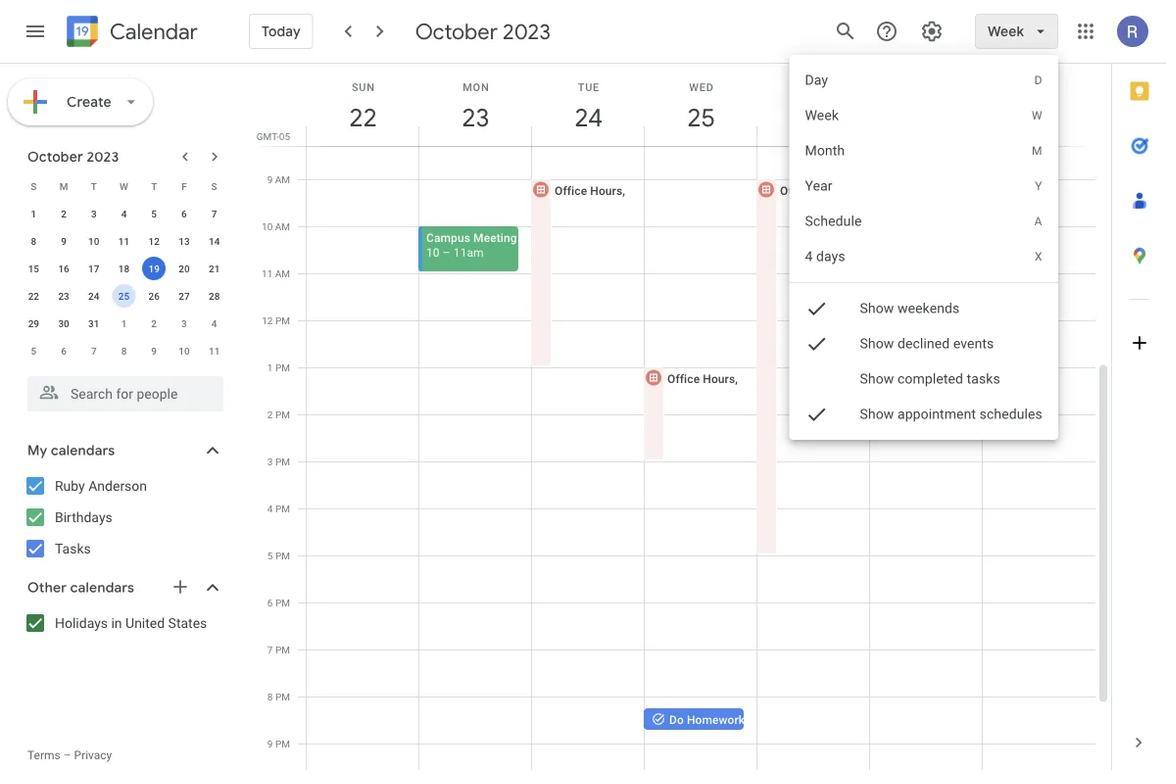 Task type: vqa. For each thing, say whether or not it's contained in the screenshot.
23 cell
no



Task type: describe. For each thing, give the bounding box(es) containing it.
am for 10 am
[[275, 220, 290, 232]]

4 pm
[[267, 503, 290, 514]]

24 inside 24 'element'
[[88, 290, 99, 302]]

ruby anderson
[[55, 478, 147, 494]]

grid containing 22
[[251, 64, 1111, 770]]

campus meeting 10 – 11am
[[426, 231, 517, 259]]

7 pm
[[267, 644, 290, 656]]

november 8 element
[[112, 339, 136, 363]]

23 column header
[[418, 64, 532, 146]]

0 vertical spatial 2
[[61, 208, 67, 220]]

meeting
[[473, 231, 517, 244]]

day
[[805, 72, 828, 88]]

9 for november 9 element
[[151, 345, 157, 357]]

holidays in united states
[[55, 615, 207, 631]]

4 days menu item
[[789, 239, 1058, 274]]

pm for 3 pm
[[275, 456, 290, 467]]

5 pm
[[267, 550, 290, 562]]

november 2 element
[[142, 312, 166, 335]]

office inside button
[[780, 184, 813, 197]]

0 vertical spatial 5
[[151, 208, 157, 220]]

show declined events
[[860, 336, 994, 352]]

27 element
[[172, 284, 196, 308]]

– inside campus meeting 10 – 11am
[[443, 245, 451, 259]]

11 for 11 am
[[262, 268, 273, 279]]

0 vertical spatial 7
[[211, 208, 217, 220]]

do homework button
[[644, 709, 791, 730]]

d
[[1035, 73, 1043, 87]]

24 inside 24 column header
[[573, 101, 601, 134]]

calendars for other calendars
[[70, 579, 134, 597]]

5 for november 5 element
[[31, 345, 36, 357]]

6 for 6 pm
[[267, 597, 273, 609]]

0 vertical spatial october
[[415, 18, 498, 45]]

1 horizontal spatial 2023
[[503, 18, 551, 45]]

november 5 element
[[22, 339, 45, 363]]

row containing 29
[[19, 310, 229, 337]]

17
[[88, 263, 99, 274]]

year
[[805, 178, 833, 194]]

4 for 4 pm
[[267, 503, 273, 514]]

0 vertical spatial october 2023
[[415, 18, 551, 45]]

pm for 9 pm
[[275, 738, 290, 750]]

25 link
[[679, 95, 724, 140]]

am for 11 am
[[275, 268, 290, 279]]

november 11 element
[[202, 339, 226, 363]]

november 4 element
[[202, 312, 226, 335]]

14
[[209, 235, 220, 247]]

22 link
[[341, 95, 386, 140]]

16 element
[[52, 257, 76, 280]]

0 horizontal spatial hours
[[590, 184, 622, 197]]

main drawer image
[[24, 20, 47, 43]]

october 2023 grid
[[19, 172, 229, 365]]

pm for 8 pm
[[275, 691, 290, 703]]

thu
[[802, 81, 826, 93]]

sat
[[1029, 81, 1051, 93]]

1 for november 1 element
[[121, 318, 127, 329]]

pm for 6 pm
[[275, 597, 290, 609]]

11 for november 11 element
[[209, 345, 220, 357]]

24 link
[[566, 95, 611, 140]]

1 horizontal spatial hours
[[703, 372, 735, 386]]

2 s from the left
[[211, 180, 217, 192]]

23 inside 23 element
[[58, 290, 69, 302]]

31
[[88, 318, 99, 329]]

05
[[279, 130, 290, 142]]

terms – privacy
[[27, 749, 112, 762]]

16
[[58, 263, 69, 274]]

sun
[[352, 81, 375, 93]]

november 9 element
[[142, 339, 166, 363]]

4 days
[[805, 248, 846, 265]]

8 pm
[[267, 691, 290, 703]]

check for show appointment schedules
[[805, 403, 829, 426]]

settings menu image
[[920, 20, 944, 43]]

28 column header
[[982, 64, 1096, 146]]

30 element
[[52, 312, 76, 335]]

today
[[262, 23, 301, 40]]

wed 25
[[686, 81, 714, 134]]

12 for 12 pm
[[262, 315, 273, 326]]

0 vertical spatial ,
[[622, 184, 625, 197]]

2 check checkbox item from the top
[[789, 326, 1058, 362]]

1 vertical spatial –
[[63, 749, 71, 762]]

3 pm
[[267, 456, 290, 467]]

11am
[[454, 245, 484, 259]]

17 element
[[82, 257, 106, 280]]

tue 24
[[573, 81, 601, 134]]

privacy
[[74, 749, 112, 762]]

29
[[28, 318, 39, 329]]

show completed tasks checkbox item
[[789, 306, 1058, 453]]

1 horizontal spatial office
[[667, 372, 700, 386]]

4 up 11 element
[[121, 208, 127, 220]]

7 for november 7 'element'
[[91, 345, 97, 357]]

week inside popup button
[[988, 23, 1024, 40]]

23 element
[[52, 284, 76, 308]]

26
[[148, 290, 160, 302]]

11 element
[[112, 229, 136, 253]]

8 for november 8 element
[[121, 345, 127, 357]]

20 element
[[172, 257, 196, 280]]

holidays
[[55, 615, 108, 631]]

19
[[148, 263, 160, 274]]

create
[[67, 93, 112, 111]]

0 horizontal spatial 8
[[31, 235, 36, 247]]

1 for 1 pm
[[267, 362, 273, 373]]

6 pm
[[267, 597, 290, 609]]

show for show declined events
[[860, 336, 894, 352]]

create button
[[8, 78, 153, 125]]

add other calendars image
[[171, 577, 190, 597]]

30
[[58, 318, 69, 329]]

f
[[181, 180, 187, 192]]

day menu item
[[789, 63, 1058, 98]]

year menu item
[[789, 169, 1058, 204]]

terms
[[27, 749, 60, 762]]

row group containing 1
[[19, 200, 229, 365]]

november 10 element
[[172, 339, 196, 363]]

privacy link
[[74, 749, 112, 762]]

office hours
[[780, 184, 848, 197]]

0 horizontal spatial 1
[[31, 208, 36, 220]]

sat 28
[[1024, 81, 1052, 134]]

my
[[27, 442, 47, 460]]

0 horizontal spatial office
[[555, 184, 587, 197]]

birthdays
[[55, 509, 112, 525]]

1 check checkbox item from the top
[[789, 291, 1058, 326]]

11 am
[[262, 268, 290, 279]]

schedule
[[805, 213, 862, 229]]

26 element
[[142, 284, 166, 308]]

today button
[[249, 8, 313, 55]]

schedules
[[980, 406, 1043, 422]]

pm for 2 pm
[[275, 409, 290, 420]]

schedule menu item
[[789, 204, 1058, 239]]

mon 23
[[460, 81, 490, 134]]

declined
[[898, 336, 950, 352]]

1 s from the left
[[31, 180, 37, 192]]

27
[[179, 290, 190, 302]]

1 vertical spatial 2023
[[87, 148, 119, 166]]

3 for 3 pm
[[267, 456, 273, 467]]

y
[[1035, 179, 1043, 193]]

10 for 10 am
[[262, 220, 273, 232]]

9 up 16 element in the left of the page
[[61, 235, 67, 247]]

28 link
[[1017, 95, 1062, 140]]

x
[[1035, 250, 1043, 264]]

show completed tasks
[[860, 371, 1000, 387]]

1 vertical spatial ,
[[735, 372, 738, 386]]

15
[[28, 263, 39, 274]]

november 3 element
[[172, 312, 196, 335]]

20
[[179, 263, 190, 274]]

united
[[125, 615, 165, 631]]

days
[[816, 248, 846, 265]]

appointment
[[898, 406, 976, 422]]

wed
[[689, 81, 714, 93]]

office hours button
[[756, 178, 856, 556]]

11 for 11 element
[[118, 235, 130, 247]]

m for s
[[59, 180, 68, 192]]

2 t from the left
[[151, 180, 157, 192]]



Task type: locate. For each thing, give the bounding box(es) containing it.
0 horizontal spatial 23
[[58, 290, 69, 302]]

ruby
[[55, 478, 85, 494]]

sun 22
[[348, 81, 376, 134]]

do
[[669, 713, 684, 727]]

3 check checkbox item from the top
[[789, 397, 1058, 432]]

4 show from the top
[[860, 406, 894, 422]]

1 row from the top
[[19, 172, 229, 200]]

a
[[1035, 215, 1043, 228]]

0 vertical spatial 22
[[348, 101, 376, 134]]

10 for november 10 element
[[179, 345, 190, 357]]

3 row from the top
[[19, 227, 229, 255]]

0 horizontal spatial 6
[[61, 345, 67, 357]]

row
[[19, 172, 229, 200], [19, 200, 229, 227], [19, 227, 229, 255], [19, 255, 229, 282], [19, 282, 229, 310], [19, 310, 229, 337], [19, 337, 229, 365]]

pm down 6 pm
[[275, 644, 290, 656]]

0 vertical spatial 1
[[31, 208, 36, 220]]

am down the 05 on the left top
[[275, 173, 290, 185]]

0 vertical spatial week
[[988, 23, 1024, 40]]

0 horizontal spatial –
[[63, 749, 71, 762]]

menu
[[789, 55, 1058, 453]]

show for show weekends
[[860, 300, 894, 317]]

1 horizontal spatial 3
[[181, 318, 187, 329]]

22 inside column header
[[348, 101, 376, 134]]

show for show completed tasks
[[860, 371, 894, 387]]

8
[[31, 235, 36, 247], [121, 345, 127, 357], [267, 691, 273, 703]]

4 for 4 days
[[805, 248, 813, 265]]

october 2023 down create dropdown button
[[27, 148, 119, 166]]

9 for 9 pm
[[267, 738, 273, 750]]

23 link
[[453, 95, 498, 140]]

t up '10' element
[[91, 180, 97, 192]]

10 up 11 am
[[262, 220, 273, 232]]

2 horizontal spatial 11
[[262, 268, 273, 279]]

november 6 element
[[52, 339, 76, 363]]

10 element
[[82, 229, 106, 253]]

24
[[573, 101, 601, 134], [88, 290, 99, 302]]

t left f
[[151, 180, 157, 192]]

2 horizontal spatial 7
[[267, 644, 273, 656]]

pm down the 3 pm
[[275, 503, 290, 514]]

6 inside the november 6 element
[[61, 345, 67, 357]]

1 vertical spatial m
[[59, 180, 68, 192]]

9 for 9 am
[[267, 173, 273, 185]]

1 horizontal spatial 6
[[181, 208, 187, 220]]

4 row from the top
[[19, 255, 229, 282]]

1 vertical spatial 23
[[58, 290, 69, 302]]

row containing 8
[[19, 227, 229, 255]]

18 element
[[112, 257, 136, 280]]

calendars
[[51, 442, 115, 460], [70, 579, 134, 597]]

1 vertical spatial october
[[27, 148, 83, 166]]

1 horizontal spatial 25
[[686, 101, 714, 134]]

1 horizontal spatial 23
[[460, 101, 489, 134]]

12 down 11 am
[[262, 315, 273, 326]]

21
[[209, 263, 220, 274]]

– down campus
[[443, 245, 451, 259]]

1 vertical spatial 1
[[121, 318, 127, 329]]

None search field
[[0, 368, 243, 412]]

m
[[1032, 144, 1043, 158], [59, 180, 68, 192]]

3 check from the top
[[805, 403, 829, 426]]

week
[[988, 23, 1024, 40], [805, 107, 839, 123]]

pm up the 3 pm
[[275, 409, 290, 420]]

7 up the 14 element
[[211, 208, 217, 220]]

column header
[[869, 126, 870, 146]]

28 inside 'row'
[[209, 290, 220, 302]]

, down 24 column header on the top of page
[[622, 184, 625, 197]]

25 column header
[[644, 64, 758, 146]]

s right f
[[211, 180, 217, 192]]

28
[[1024, 101, 1052, 134], [209, 290, 220, 302]]

Search for people text field
[[39, 376, 212, 412]]

2 horizontal spatial hours
[[816, 184, 848, 197]]

pm up 1 pm
[[275, 315, 290, 326]]

2 row from the top
[[19, 200, 229, 227]]

10 inside campus meeting 10 – 11am
[[426, 245, 440, 259]]

6
[[181, 208, 187, 220], [61, 345, 67, 357], [267, 597, 273, 609]]

1 vertical spatial 7
[[91, 345, 97, 357]]

terms link
[[27, 749, 60, 762]]

25 element
[[112, 284, 136, 308]]

check checkbox item up declined
[[789, 291, 1058, 326]]

week button
[[975, 8, 1058, 55]]

pm for 4 pm
[[275, 503, 290, 514]]

grid
[[251, 64, 1111, 770]]

1 horizontal spatial 2
[[151, 318, 157, 329]]

0 horizontal spatial 2
[[61, 208, 67, 220]]

november 1 element
[[112, 312, 136, 335]]

9 down gmt-
[[267, 173, 273, 185]]

pm down 8 pm
[[275, 738, 290, 750]]

check checkbox item down the show completed tasks at right
[[789, 397, 1058, 432]]

12 up 19
[[148, 235, 160, 247]]

hours left office hours button
[[703, 372, 735, 386]]

2023
[[503, 18, 551, 45], [87, 148, 119, 166]]

28 down 21
[[209, 290, 220, 302]]

24 element
[[82, 284, 106, 308]]

mon
[[463, 81, 490, 93]]

7 for 7 pm
[[267, 644, 273, 656]]

row group
[[19, 200, 229, 365]]

5 up the 12 element
[[151, 208, 157, 220]]

october 2023 up mon
[[415, 18, 551, 45]]

1 show from the top
[[860, 300, 894, 317]]

0 vertical spatial check
[[805, 297, 829, 320]]

2 vertical spatial am
[[275, 268, 290, 279]]

8 up 15 'element'
[[31, 235, 36, 247]]

week inside menu item
[[805, 107, 839, 123]]

show left the weekends
[[860, 300, 894, 317]]

28 element
[[202, 284, 226, 308]]

1 vertical spatial calendars
[[70, 579, 134, 597]]

4 inside menu item
[[805, 248, 813, 265]]

row containing 22
[[19, 282, 229, 310]]

1 down 25 element on the left top of the page
[[121, 318, 127, 329]]

2 vertical spatial 3
[[267, 456, 273, 467]]

1 horizontal spatial october
[[415, 18, 498, 45]]

hours
[[590, 184, 622, 197], [816, 184, 848, 197], [703, 372, 735, 386]]

14 element
[[202, 229, 226, 253]]

check for show declined events
[[805, 332, 829, 356]]

pm for 1 pm
[[275, 362, 290, 373]]

2 horizontal spatial 8
[[267, 691, 273, 703]]

0 horizontal spatial m
[[59, 180, 68, 192]]

–
[[443, 245, 451, 259], [63, 749, 71, 762]]

10 up 17
[[88, 235, 99, 247]]

22 column header
[[306, 64, 419, 146]]

9 down november 2 element
[[151, 345, 157, 357]]

calendars up in
[[70, 579, 134, 597]]

2 vertical spatial 5
[[267, 550, 273, 562]]

1 horizontal spatial 8
[[121, 345, 127, 357]]

1 horizontal spatial 5
[[151, 208, 157, 220]]

1 horizontal spatial 12
[[262, 315, 273, 326]]

0 vertical spatial –
[[443, 245, 451, 259]]

1 horizontal spatial ,
[[735, 372, 738, 386]]

1 vertical spatial check
[[805, 332, 829, 356]]

2 vertical spatial 2
[[267, 409, 273, 420]]

gmt-05
[[257, 130, 290, 142]]

am for 9 am
[[275, 173, 290, 185]]

show left the completed
[[860, 371, 894, 387]]

15 element
[[22, 257, 45, 280]]

1 check from the top
[[805, 297, 829, 320]]

1 up 15 'element'
[[31, 208, 36, 220]]

1 t from the left
[[91, 180, 97, 192]]

13
[[179, 235, 190, 247]]

23 up 30
[[58, 290, 69, 302]]

calendars up ruby
[[51, 442, 115, 460]]

0 horizontal spatial 2023
[[87, 148, 119, 166]]

0 vertical spatial m
[[1032, 144, 1043, 158]]

2 up november 9 element
[[151, 318, 157, 329]]

0 horizontal spatial week
[[805, 107, 839, 123]]

pm up 4 pm
[[275, 456, 290, 467]]

am
[[275, 173, 290, 185], [275, 220, 290, 232], [275, 268, 290, 279]]

7 pm from the top
[[275, 597, 290, 609]]

12 element
[[142, 229, 166, 253]]

completed
[[898, 371, 963, 387]]

check for show weekends
[[805, 297, 829, 320]]

5 pm from the top
[[275, 503, 290, 514]]

13 element
[[172, 229, 196, 253]]

1 vertical spatial 28
[[209, 290, 220, 302]]

hours inside office hours button
[[816, 184, 848, 197]]

5 for 5 pm
[[267, 550, 273, 562]]

2 for 2 pm
[[267, 409, 273, 420]]

1 horizontal spatial –
[[443, 245, 451, 259]]

november 7 element
[[82, 339, 106, 363]]

4 for november 4 element
[[211, 318, 217, 329]]

0 horizontal spatial t
[[91, 180, 97, 192]]

office hours ,
[[555, 184, 628, 197], [667, 372, 741, 386]]

1 pm
[[267, 362, 290, 373]]

3 down 27 element
[[181, 318, 187, 329]]

week right settings menu icon
[[988, 23, 1024, 40]]

18
[[118, 263, 130, 274]]

pm down 5 pm
[[275, 597, 290, 609]]

, left office hours button
[[735, 372, 738, 386]]

gmt-
[[257, 130, 279, 142]]

0 horizontal spatial 3
[[91, 208, 97, 220]]

6 pm from the top
[[275, 550, 290, 562]]

october down create dropdown button
[[27, 148, 83, 166]]

t
[[91, 180, 97, 192], [151, 180, 157, 192]]

other calendars
[[27, 579, 134, 597]]

w inside october 2023 grid
[[120, 180, 128, 192]]

4 pm from the top
[[275, 456, 290, 467]]

22 down 15 on the left
[[28, 290, 39, 302]]

21 element
[[202, 257, 226, 280]]

october up mon
[[415, 18, 498, 45]]

2 pm
[[267, 409, 290, 420]]

my calendars list
[[4, 470, 243, 564]]

2 up 16 element in the left of the page
[[61, 208, 67, 220]]

m up 16 element in the left of the page
[[59, 180, 68, 192]]

24 column header
[[531, 64, 645, 146]]

2 horizontal spatial 5
[[267, 550, 273, 562]]

8 inside 'grid'
[[267, 691, 273, 703]]

w
[[1032, 109, 1043, 122], [120, 180, 128, 192]]

22 element
[[22, 284, 45, 308]]

1 vertical spatial 24
[[88, 290, 99, 302]]

2 horizontal spatial office
[[780, 184, 813, 197]]

2 horizontal spatial 2
[[267, 409, 273, 420]]

0 vertical spatial 24
[[573, 101, 601, 134]]

1 am from the top
[[275, 173, 290, 185]]

12 pm
[[262, 315, 290, 326]]

am down 9 am
[[275, 220, 290, 232]]

s
[[31, 180, 37, 192], [211, 180, 217, 192]]

1 vertical spatial office hours ,
[[667, 372, 741, 386]]

3 am from the top
[[275, 268, 290, 279]]

0 vertical spatial 8
[[31, 235, 36, 247]]

events
[[953, 336, 994, 352]]

thu column header
[[757, 64, 870, 146]]

7
[[211, 208, 217, 220], [91, 345, 97, 357], [267, 644, 273, 656]]

28 inside column header
[[1024, 101, 1052, 134]]

calendars for my calendars
[[51, 442, 115, 460]]

0 vertical spatial office hours ,
[[555, 184, 628, 197]]

11 down november 4 element
[[209, 345, 220, 357]]

weekends
[[898, 300, 960, 317]]

8 inside november 8 element
[[121, 345, 127, 357]]

week down thu
[[805, 107, 839, 123]]

0 vertical spatial w
[[1032, 109, 1043, 122]]

5 up 6 pm
[[267, 550, 273, 562]]

october
[[415, 18, 498, 45], [27, 148, 83, 166]]

9 pm
[[267, 738, 290, 750]]

my calendars button
[[4, 435, 243, 466]]

tue
[[578, 81, 600, 93]]

2 vertical spatial 11
[[209, 345, 220, 357]]

2 for november 2 element
[[151, 318, 157, 329]]

11
[[118, 235, 130, 247], [262, 268, 273, 279], [209, 345, 220, 357]]

row containing 15
[[19, 255, 229, 282]]

1 down 12 pm
[[267, 362, 273, 373]]

1 horizontal spatial 1
[[121, 318, 127, 329]]

0 vertical spatial calendars
[[51, 442, 115, 460]]

0 vertical spatial 28
[[1024, 101, 1052, 134]]

month menu item
[[789, 133, 1058, 169]]

show weekends
[[860, 300, 960, 317]]

0 vertical spatial 3
[[91, 208, 97, 220]]

m inside menu item
[[1032, 144, 1043, 158]]

1 horizontal spatial m
[[1032, 144, 1043, 158]]

other
[[27, 579, 67, 597]]

19 cell
[[139, 255, 169, 282]]

1 horizontal spatial w
[[1032, 109, 1043, 122]]

0 vertical spatial 6
[[181, 208, 187, 220]]

2 check from the top
[[805, 332, 829, 356]]

10 down campus
[[426, 245, 440, 259]]

1 vertical spatial week
[[805, 107, 839, 123]]

pm for 5 pm
[[275, 550, 290, 562]]

w inside menu item
[[1032, 109, 1043, 122]]

6 for the november 6 element
[[61, 345, 67, 357]]

10 for '10' element
[[88, 235, 99, 247]]

w down sat
[[1032, 109, 1043, 122]]

9 down 8 pm
[[267, 738, 273, 750]]

4 down the 3 pm
[[267, 503, 273, 514]]

8 pm from the top
[[275, 644, 290, 656]]

4 left days at top
[[805, 248, 813, 265]]

m for month
[[1032, 144, 1043, 158]]

pm for 7 pm
[[275, 644, 290, 656]]

homework
[[687, 713, 745, 727]]

show
[[860, 300, 894, 317], [860, 336, 894, 352], [860, 371, 894, 387], [860, 406, 894, 422]]

row containing 5
[[19, 337, 229, 365]]

11 down "10 am"
[[262, 268, 273, 279]]

pm
[[275, 315, 290, 326], [275, 362, 290, 373], [275, 409, 290, 420], [275, 456, 290, 467], [275, 503, 290, 514], [275, 550, 290, 562], [275, 597, 290, 609], [275, 644, 290, 656], [275, 691, 290, 703], [275, 738, 290, 750]]

7 down 6 pm
[[267, 644, 273, 656]]

10 down november 3 element
[[179, 345, 190, 357]]

show left appointment
[[860, 406, 894, 422]]

1 vertical spatial 22
[[28, 290, 39, 302]]

8 for 8 pm
[[267, 691, 273, 703]]

s up 15 'element'
[[31, 180, 37, 192]]

m down the 28 link
[[1032, 144, 1043, 158]]

0 horizontal spatial 24
[[88, 290, 99, 302]]

october 2023
[[415, 18, 551, 45], [27, 148, 119, 166]]

12
[[148, 235, 160, 247], [262, 315, 273, 326]]

3 for november 3 element
[[181, 318, 187, 329]]

22
[[348, 101, 376, 134], [28, 290, 39, 302]]

row containing 1
[[19, 200, 229, 227]]

1 vertical spatial 11
[[262, 268, 273, 279]]

6 row from the top
[[19, 310, 229, 337]]

1 horizontal spatial t
[[151, 180, 157, 192]]

2023 up 23 column header at the top of page
[[503, 18, 551, 45]]

calendar
[[110, 18, 198, 46]]

show inside checkbox item
[[860, 371, 894, 387]]

3 up 4 pm
[[267, 456, 273, 467]]

w up 11 element
[[120, 180, 128, 192]]

week menu item
[[789, 98, 1058, 133]]

10
[[262, 220, 273, 232], [88, 235, 99, 247], [426, 245, 440, 259], [179, 345, 190, 357]]

2 am from the top
[[275, 220, 290, 232]]

0 horizontal spatial 22
[[28, 290, 39, 302]]

2 up the 3 pm
[[267, 409, 273, 420]]

24 up 31
[[88, 290, 99, 302]]

10 am
[[262, 220, 290, 232]]

show for show appointment schedules
[[860, 406, 894, 422]]

2
[[61, 208, 67, 220], [151, 318, 157, 329], [267, 409, 273, 420]]

12 for 12
[[148, 235, 160, 247]]

9 pm from the top
[[275, 691, 290, 703]]

22 inside 'row'
[[28, 290, 39, 302]]

0 horizontal spatial 5
[[31, 345, 36, 357]]

29 element
[[22, 312, 45, 335]]

9
[[267, 173, 273, 185], [61, 235, 67, 247], [151, 345, 157, 357], [267, 738, 273, 750]]

2 horizontal spatial 3
[[267, 456, 273, 467]]

3
[[91, 208, 97, 220], [181, 318, 187, 329], [267, 456, 273, 467]]

8 down the 7 pm
[[267, 691, 273, 703]]

campus
[[426, 231, 470, 244]]

1 horizontal spatial 11
[[209, 345, 220, 357]]

25 cell
[[109, 282, 139, 310]]

10 pm from the top
[[275, 738, 290, 750]]

hours up "schedule"
[[816, 184, 848, 197]]

22 down sun
[[348, 101, 376, 134]]

pm down the 7 pm
[[275, 691, 290, 703]]

calendar heading
[[106, 18, 198, 46]]

6 up the 7 pm
[[267, 597, 273, 609]]

0 vertical spatial am
[[275, 173, 290, 185]]

28 down sat
[[1024, 101, 1052, 134]]

7 row from the top
[[19, 337, 229, 365]]

25
[[686, 101, 714, 134], [118, 290, 130, 302]]

25 down 18
[[118, 290, 130, 302]]

5 row from the top
[[19, 282, 229, 310]]

25 inside wed 25
[[686, 101, 714, 134]]

8 down november 1 element
[[121, 345, 127, 357]]

4
[[121, 208, 127, 220], [805, 248, 813, 265], [211, 318, 217, 329], [267, 503, 273, 514]]

check checkbox item up the show completed tasks at right
[[789, 326, 1058, 362]]

anderson
[[88, 478, 147, 494]]

tab list
[[1112, 64, 1166, 715]]

0 horizontal spatial october
[[27, 148, 83, 166]]

4 up november 11 element
[[211, 318, 217, 329]]

m inside 'row'
[[59, 180, 68, 192]]

11 up 18
[[118, 235, 130, 247]]

7 inside november 7 'element'
[[91, 345, 97, 357]]

do homework
[[669, 713, 745, 727]]

23 down mon
[[460, 101, 489, 134]]

3 up '10' element
[[91, 208, 97, 220]]

,
[[622, 184, 625, 197], [735, 372, 738, 386]]

1 vertical spatial 25
[[118, 290, 130, 302]]

pm for 12 pm
[[275, 315, 290, 326]]

1 vertical spatial w
[[120, 180, 128, 192]]

25 down wed
[[686, 101, 714, 134]]

6 up the 13 element
[[181, 208, 187, 220]]

tasks
[[967, 371, 1000, 387]]

my calendars
[[27, 442, 115, 460]]

in
[[111, 615, 122, 631]]

menu containing check
[[789, 55, 1058, 453]]

1 horizontal spatial 22
[[348, 101, 376, 134]]

31 element
[[82, 312, 106, 335]]

tasks
[[55, 540, 91, 557]]

show left declined
[[860, 336, 894, 352]]

24 down tue
[[573, 101, 601, 134]]

12 inside 'row'
[[148, 235, 160, 247]]

0 vertical spatial 23
[[460, 101, 489, 134]]

0 horizontal spatial 11
[[118, 235, 130, 247]]

2 vertical spatial check
[[805, 403, 829, 426]]

3 show from the top
[[860, 371, 894, 387]]

2 pm from the top
[[275, 362, 290, 373]]

– right terms
[[63, 749, 71, 762]]

am up 12 pm
[[275, 268, 290, 279]]

2 vertical spatial 7
[[267, 644, 273, 656]]

pm up 6 pm
[[275, 550, 290, 562]]

1 vertical spatial 6
[[61, 345, 67, 357]]

2 horizontal spatial 1
[[267, 362, 273, 373]]

show appointment schedules
[[860, 406, 1043, 422]]

5 down 29 element in the top left of the page
[[31, 345, 36, 357]]

19, today element
[[142, 257, 166, 280]]

0 horizontal spatial october 2023
[[27, 148, 119, 166]]

5
[[151, 208, 157, 220], [31, 345, 36, 357], [267, 550, 273, 562]]

25 inside cell
[[118, 290, 130, 302]]

1 horizontal spatial october 2023
[[415, 18, 551, 45]]

1 vertical spatial 2
[[151, 318, 157, 329]]

1 horizontal spatial 7
[[211, 208, 217, 220]]

23 inside 'mon 23'
[[460, 101, 489, 134]]

1 pm from the top
[[275, 315, 290, 326]]

2023 down create
[[87, 148, 119, 166]]

states
[[168, 615, 207, 631]]

2 vertical spatial 1
[[267, 362, 273, 373]]

hours down '24' link
[[590, 184, 622, 197]]

1 horizontal spatial office hours ,
[[667, 372, 741, 386]]

2 vertical spatial 8
[[267, 691, 273, 703]]

7 down the 31 element
[[91, 345, 97, 357]]

check checkbox item
[[789, 291, 1058, 326], [789, 326, 1058, 362], [789, 397, 1058, 432]]

row containing s
[[19, 172, 229, 200]]

calendar element
[[63, 12, 198, 55]]

6 down 30 element
[[61, 345, 67, 357]]

2 show from the top
[[860, 336, 894, 352]]

3 pm from the top
[[275, 409, 290, 420]]

other calendars button
[[4, 572, 243, 604]]

1 horizontal spatial s
[[211, 180, 217, 192]]

9 am
[[267, 173, 290, 185]]

pm up 2 pm
[[275, 362, 290, 373]]



